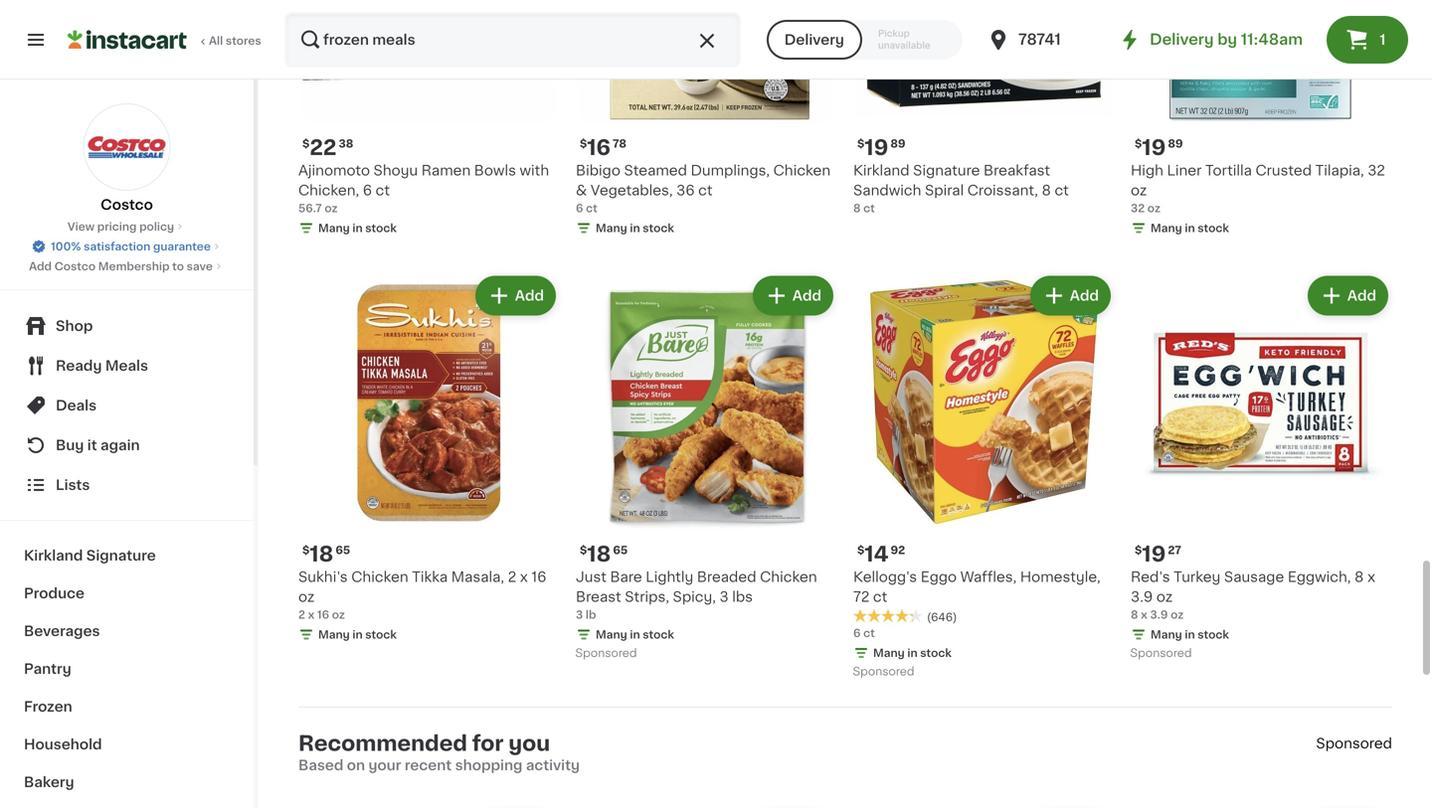 Task type: locate. For each thing, give the bounding box(es) containing it.
1 horizontal spatial delivery
[[1150, 32, 1214, 47]]

chicken inside sukhi's chicken tikka masala, 2 x 16 oz 2 x 16 oz
[[351, 570, 408, 584]]

$ 19 89 up sandwich
[[857, 137, 906, 158]]

89 up liner
[[1168, 138, 1183, 149]]

$ up high on the right top of page
[[1135, 138, 1142, 149]]

stock down '(646)'
[[920, 648, 952, 659]]

signature
[[913, 164, 980, 178], [86, 549, 156, 563]]

x down sukhi's
[[308, 610, 314, 621]]

18 up sukhi's
[[310, 544, 333, 565]]

16 left 78
[[587, 137, 611, 158]]

many for bibigo steamed dumplings, chicken & vegetables, 36 ct
[[596, 223, 627, 234]]

many down vegetables,
[[596, 223, 627, 234]]

0 horizontal spatial $ 18 65
[[302, 544, 350, 565]]

1 add button from the left
[[477, 278, 554, 314]]

1 horizontal spatial 18
[[587, 544, 611, 565]]

many in stock down '(646)'
[[873, 648, 952, 659]]

100%
[[51, 241, 81, 252]]

signature inside kirkland signature breakfast sandwich spiral croissant, 8 ct 8 ct
[[913, 164, 980, 178]]

$ inside $ 19 27
[[1135, 545, 1142, 556]]

1 horizontal spatial 6
[[576, 203, 583, 214]]

65 for bare
[[613, 545, 628, 556]]

3.9
[[1131, 590, 1153, 604], [1150, 610, 1168, 621]]

ready meals link
[[12, 346, 242, 386]]

stock down high liner tortilla crusted tilapia, 32 oz 32 oz
[[1198, 223, 1229, 234]]

many down liner
[[1151, 223, 1182, 234]]

many down the "red's"
[[1151, 630, 1182, 640]]

2 vertical spatial 16
[[317, 610, 329, 621]]

0 vertical spatial costco
[[101, 198, 153, 212]]

costco up view pricing policy link
[[101, 198, 153, 212]]

1 horizontal spatial 32
[[1368, 164, 1385, 178]]

0 horizontal spatial 16
[[317, 610, 329, 621]]

many for just bare lightly breaded chicken breast strips, spicy, 3 lbs
[[596, 630, 627, 640]]

0 vertical spatial 16
[[587, 137, 611, 158]]

shop
[[56, 319, 93, 333]]

$ inside $ 16 78
[[580, 138, 587, 149]]

1 vertical spatial 2
[[298, 610, 305, 621]]

service type group
[[767, 20, 963, 60]]

$ inside "$ 14 92"
[[857, 545, 865, 556]]

18 up the just
[[587, 544, 611, 565]]

in down sukhi's chicken tikka masala, 2 x 16 oz 2 x 16 oz
[[352, 630, 363, 640]]

3 product group from the left
[[853, 272, 1115, 683]]

0 horizontal spatial 89
[[891, 138, 906, 149]]

kirkland up produce
[[24, 549, 83, 563]]

56.7
[[298, 203, 322, 214]]

many in stock for chicken
[[318, 630, 397, 640]]

0 vertical spatial 3
[[720, 590, 729, 604]]

sukhi's
[[298, 570, 348, 584]]

bakery
[[24, 776, 74, 790]]

$ for red's turkey sausage eggwich, 8 x 3.9 oz
[[1135, 545, 1142, 556]]

$ up the "red's"
[[1135, 545, 1142, 556]]

shop link
[[12, 306, 242, 346]]

sponsored badge image for 18
[[576, 648, 636, 660]]

8 down the breakfast
[[1042, 183, 1051, 197]]

89 up sandwich
[[891, 138, 906, 149]]

sausage
[[1224, 570, 1284, 584]]

2 horizontal spatial 6
[[853, 628, 861, 639]]

kirkland up sandwich
[[853, 164, 910, 178]]

22
[[310, 137, 337, 158]]

1 vertical spatial 32
[[1131, 203, 1145, 214]]

high liner tortilla crusted tilapia, 32 oz 32 oz
[[1131, 164, 1385, 214]]

1 horizontal spatial sponsored badge image
[[853, 667, 913, 678]]

instacart logo image
[[68, 28, 187, 52]]

0 vertical spatial 6
[[363, 183, 372, 197]]

2 89 from the left
[[1168, 138, 1183, 149]]

recommended
[[298, 733, 467, 754]]

$ up ajinomoto
[[302, 138, 310, 149]]

pantry
[[24, 662, 71, 676]]

0 horizontal spatial 65
[[335, 545, 350, 556]]

$ up "bibigo"
[[580, 138, 587, 149]]

costco down 100%
[[54, 261, 96, 272]]

vegetables,
[[591, 183, 673, 197]]

kirkland signature breakfast sandwich spiral croissant, 8 ct 8 ct
[[853, 164, 1069, 214]]

8 right eggwich,
[[1355, 570, 1364, 584]]

signature for kirkland signature
[[86, 549, 156, 563]]

0 horizontal spatial 3
[[576, 610, 583, 621]]

32 right tilapia, on the right top
[[1368, 164, 1385, 178]]

your
[[369, 759, 401, 773]]

2 $ 18 65 from the left
[[580, 544, 628, 565]]

$ inside $ 22 38
[[302, 138, 310, 149]]

many in stock for shoyu
[[318, 223, 397, 234]]

$ 18 65 up sukhi's
[[302, 544, 350, 565]]

add button for 19
[[1310, 278, 1386, 314]]

in
[[352, 223, 363, 234], [630, 223, 640, 234], [1185, 223, 1195, 234], [352, 630, 363, 640], [630, 630, 640, 640], [1185, 630, 1195, 640], [907, 648, 918, 659]]

19 for high liner tortilla crusted tilapia, 32 oz
[[1142, 137, 1166, 158]]

0 horizontal spatial delivery
[[784, 33, 844, 47]]

in down liner
[[1185, 223, 1195, 234]]

19 up sandwich
[[865, 137, 889, 158]]

in for turkey
[[1185, 630, 1195, 640]]

1 65 from the left
[[335, 545, 350, 556]]

92
[[891, 545, 905, 556]]

stock down red's turkey sausage eggwich, 8 x 3.9 oz 8 x 3.9 oz
[[1198, 630, 1229, 640]]

16
[[587, 137, 611, 158], [531, 570, 546, 584], [317, 610, 329, 621]]

36
[[676, 183, 695, 197]]

add button
[[477, 278, 554, 314], [755, 278, 831, 314], [1032, 278, 1109, 314], [1310, 278, 1386, 314]]

add button for 18
[[755, 278, 831, 314]]

many in stock down vegetables,
[[596, 223, 674, 234]]

65 up sukhi's
[[335, 545, 350, 556]]

steamed
[[624, 164, 687, 178]]

32 down high on the right top of page
[[1131, 203, 1145, 214]]

1 horizontal spatial 2
[[508, 570, 516, 584]]

view pricing policy
[[68, 221, 174, 232]]

$
[[302, 138, 310, 149], [580, 138, 587, 149], [857, 138, 865, 149], [1135, 138, 1142, 149], [302, 545, 310, 556], [580, 545, 587, 556], [857, 545, 865, 556], [1135, 545, 1142, 556]]

0 horizontal spatial $ 19 89
[[857, 137, 906, 158]]

1 $ 19 89 from the left
[[857, 137, 906, 158]]

bowls
[[474, 164, 516, 178]]

stock down strips,
[[643, 630, 674, 640]]

2 vertical spatial 6
[[853, 628, 861, 639]]

6 down &
[[576, 203, 583, 214]]

65 up bare
[[613, 545, 628, 556]]

$ 19 27
[[1135, 544, 1181, 565]]

kirkland signature link
[[12, 537, 242, 575]]

0 horizontal spatial 18
[[310, 544, 333, 565]]

1 18 from the left
[[310, 544, 333, 565]]

stock down ajinomoto shoyu ramen bowls with chicken, 6 ct 56.7 oz
[[365, 223, 397, 234]]

dumplings,
[[691, 164, 770, 178]]

0 horizontal spatial signature
[[86, 549, 156, 563]]

$ 18 65 up the just
[[580, 544, 628, 565]]

many in stock down chicken,
[[318, 223, 397, 234]]

1 horizontal spatial kirkland
[[853, 164, 910, 178]]

kellogg's eggo waffles, homestyle, 72 ct
[[853, 570, 1101, 604]]

1 vertical spatial signature
[[86, 549, 156, 563]]

$ 19 89
[[857, 137, 906, 158], [1135, 137, 1183, 158]]

beverages link
[[12, 613, 242, 650]]

6 inside ajinomoto shoyu ramen bowls with chicken, 6 ct 56.7 oz
[[363, 183, 372, 197]]

crusted
[[1256, 164, 1312, 178]]

many in stock down strips,
[[596, 630, 674, 640]]

lists
[[56, 478, 90, 492]]

1 horizontal spatial 65
[[613, 545, 628, 556]]

add for 19
[[1347, 289, 1376, 303]]

delivery by 11:48am link
[[1118, 28, 1303, 52]]

2 down sukhi's
[[298, 610, 305, 621]]

3
[[720, 590, 729, 604], [576, 610, 583, 621]]

many in stock for steamed
[[596, 223, 674, 234]]

72
[[853, 590, 870, 604]]

2 add button from the left
[[755, 278, 831, 314]]

costco link
[[83, 103, 171, 215]]

ct down '72'
[[863, 628, 875, 639]]

0 horizontal spatial sponsored badge image
[[576, 648, 636, 660]]

chicken
[[773, 164, 831, 178], [351, 570, 408, 584], [760, 570, 817, 584]]

1 vertical spatial 16
[[531, 570, 546, 584]]

many for ajinomoto shoyu ramen bowls with chicken, 6 ct
[[318, 223, 350, 234]]

stock for turkey
[[1198, 630, 1229, 640]]

1 horizontal spatial 89
[[1168, 138, 1183, 149]]

ct inside kellogg's eggo waffles, homestyle, 72 ct
[[873, 590, 887, 604]]

in for chicken
[[352, 630, 363, 640]]

1 product group from the left
[[298, 272, 560, 647]]

$ up sukhi's
[[302, 545, 310, 556]]

just bare lightly breaded chicken breast strips, spicy, 3 lbs 3 lb
[[576, 570, 817, 621]]

many down 6 ct in the right of the page
[[873, 648, 905, 659]]

3 left lbs
[[720, 590, 729, 604]]

1 horizontal spatial costco
[[101, 198, 153, 212]]

sponsored badge image down the "red's"
[[1131, 648, 1191, 660]]

in down vegetables,
[[630, 223, 640, 234]]

sponsored badge image down 6 ct in the right of the page
[[853, 667, 913, 678]]

0 horizontal spatial 6
[[363, 183, 372, 197]]

in for bare
[[630, 630, 640, 640]]

2 horizontal spatial sponsored badge image
[[1131, 648, 1191, 660]]

many down '56.7'
[[318, 223, 350, 234]]

many in stock down turkey
[[1151, 630, 1229, 640]]

1 $ 18 65 from the left
[[302, 544, 350, 565]]

1 horizontal spatial $ 19 89
[[1135, 137, 1183, 158]]

all
[[209, 35, 223, 46]]

19 left 27
[[1142, 544, 1166, 565]]

3 add button from the left
[[1032, 278, 1109, 314]]

page 1 of 8 group
[[298, 800, 1392, 809]]

1 89 from the left
[[891, 138, 906, 149]]

many in stock down liner
[[1151, 223, 1229, 234]]

18 for just
[[587, 544, 611, 565]]

1 vertical spatial 3
[[576, 610, 583, 621]]

kellogg's
[[853, 570, 917, 584]]

6 inside bibigo steamed dumplings, chicken & vegetables, 36 ct 6 ct
[[576, 203, 583, 214]]

sponsored badge image
[[576, 648, 636, 660], [1131, 648, 1191, 660], [853, 667, 913, 678]]

frozen
[[24, 700, 72, 714]]

2 18 from the left
[[587, 544, 611, 565]]

8 down the "red's"
[[1131, 610, 1138, 621]]

with
[[520, 164, 549, 178]]

signature up produce 'link' at the bottom of the page
[[86, 549, 156, 563]]

x
[[520, 570, 528, 584], [1367, 570, 1375, 584], [308, 610, 314, 621], [1141, 610, 1147, 621]]

spo
[[1316, 737, 1344, 751]]

kirkland inside kirkland signature breakfast sandwich spiral croissant, 8 ct 8 ct
[[853, 164, 910, 178]]

★★★★★
[[853, 609, 923, 623], [853, 609, 923, 623]]

in down chicken,
[[352, 223, 363, 234]]

1 vertical spatial 6
[[576, 203, 583, 214]]

kirkland for kirkland signature breakfast sandwich spiral croissant, 8 ct 8 ct
[[853, 164, 910, 178]]

0 horizontal spatial kirkland
[[24, 549, 83, 563]]

buy it again link
[[12, 426, 242, 465]]

household
[[24, 738, 102, 752]]

sandwich
[[853, 183, 921, 197]]

$ 19 89 for kirkland signature breakfast sandwich spiral croissant, 8 ct
[[857, 137, 906, 158]]

delivery inside "link"
[[1150, 32, 1214, 47]]

add
[[29, 261, 52, 272], [515, 289, 544, 303], [792, 289, 821, 303], [1070, 289, 1099, 303], [1347, 289, 1376, 303]]

8
[[1042, 183, 1051, 197], [853, 203, 861, 214], [1355, 570, 1364, 584], [1131, 610, 1138, 621]]

14
[[865, 544, 889, 565]]

delivery inside button
[[784, 33, 844, 47]]

19
[[865, 137, 889, 158], [1142, 137, 1166, 158], [1142, 544, 1166, 565]]

4 product group from the left
[[1131, 272, 1392, 665]]

16 down sukhi's
[[317, 610, 329, 621]]

ct down shoyu
[[376, 183, 390, 197]]

stock down sukhi's chicken tikka masala, 2 x 16 oz 2 x 16 oz
[[365, 630, 397, 640]]

delivery for delivery by 11:48am
[[1150, 32, 1214, 47]]

ct right '72'
[[873, 590, 887, 604]]

save
[[187, 261, 213, 272]]

18 for sukhi's
[[310, 544, 333, 565]]

19 up high on the right top of page
[[1142, 137, 1166, 158]]

$ up the just
[[580, 545, 587, 556]]

sponsored badge image for 14
[[853, 667, 913, 678]]

lists link
[[12, 465, 242, 505]]

signature up spiral on the right top of the page
[[913, 164, 980, 178]]

pantry link
[[12, 650, 242, 688]]

in down strips,
[[630, 630, 640, 640]]

homestyle,
[[1020, 570, 1101, 584]]

satisfaction
[[84, 241, 150, 252]]

1 horizontal spatial $ 18 65
[[580, 544, 628, 565]]

2 right masala,
[[508, 570, 516, 584]]

1 vertical spatial costco
[[54, 261, 96, 272]]

1 vertical spatial kirkland
[[24, 549, 83, 563]]

1 horizontal spatial signature
[[913, 164, 980, 178]]

$ up kellogg's
[[857, 545, 865, 556]]

0 vertical spatial signature
[[913, 164, 980, 178]]

$ 19 89 up high on the right top of page
[[1135, 137, 1183, 158]]

product group
[[298, 272, 560, 647], [576, 272, 837, 665], [853, 272, 1115, 683], [1131, 272, 1392, 665]]

oz
[[1131, 183, 1147, 197], [325, 203, 338, 214], [1147, 203, 1161, 214], [298, 590, 315, 604], [1156, 590, 1173, 604], [332, 610, 345, 621], [1171, 610, 1184, 621]]

6 right chicken,
[[363, 183, 372, 197]]

chicken left tikka
[[351, 570, 408, 584]]

many in stock for bare
[[596, 630, 674, 640]]

sponsored badge image down lb
[[576, 648, 636, 660]]

many down lb
[[596, 630, 627, 640]]

many down sukhi's
[[318, 630, 350, 640]]

38
[[339, 138, 353, 149]]

$ up sandwich
[[857, 138, 865, 149]]

stock down vegetables,
[[643, 223, 674, 234]]

breaded
[[697, 570, 756, 584]]

policy
[[139, 221, 174, 232]]

many in stock down sukhi's
[[318, 630, 397, 640]]

11:48am
[[1241, 32, 1303, 47]]

chicken right breaded
[[760, 570, 817, 584]]

buy
[[56, 439, 84, 453]]

view pricing policy link
[[68, 219, 186, 235]]

2 65 from the left
[[613, 545, 628, 556]]

x right eggwich,
[[1367, 570, 1375, 584]]

89
[[891, 138, 906, 149], [1168, 138, 1183, 149]]

chicken right dumplings,
[[773, 164, 831, 178]]

in down turkey
[[1185, 630, 1195, 640]]

0 vertical spatial kirkland
[[853, 164, 910, 178]]

eggwich,
[[1288, 570, 1351, 584]]

2 horizontal spatial 16
[[587, 137, 611, 158]]

$ for sukhi's chicken tikka masala, 2 x 16 oz
[[302, 545, 310, 556]]

6 down '72'
[[853, 628, 861, 639]]

sponsored badge image for 19
[[1131, 648, 1191, 660]]

many in stock for liner
[[1151, 223, 1229, 234]]

signature for kirkland signature breakfast sandwich spiral croissant, 8 ct 8 ct
[[913, 164, 980, 178]]

4 add button from the left
[[1310, 278, 1386, 314]]

0 horizontal spatial 2
[[298, 610, 305, 621]]

0 horizontal spatial costco
[[54, 261, 96, 272]]

many
[[318, 223, 350, 234], [596, 223, 627, 234], [1151, 223, 1182, 234], [318, 630, 350, 640], [596, 630, 627, 640], [1151, 630, 1182, 640], [873, 648, 905, 659]]

in for liner
[[1185, 223, 1195, 234]]

16 left the just
[[531, 570, 546, 584]]

None search field
[[284, 12, 741, 68]]

2 $ 19 89 from the left
[[1135, 137, 1183, 158]]

$ for bibigo steamed dumplings, chicken & vegetables, 36 ct
[[580, 138, 587, 149]]

3 left lb
[[576, 610, 583, 621]]

shopping
[[455, 759, 523, 773]]



Task type: describe. For each thing, give the bounding box(es) containing it.
all stores link
[[68, 12, 263, 68]]

recent
[[405, 759, 452, 773]]

delivery button
[[767, 20, 862, 60]]

red's
[[1131, 570, 1170, 584]]

78
[[613, 138, 627, 149]]

89 for high liner tortilla crusted tilapia, 32 oz
[[1168, 138, 1183, 149]]

sukhi's chicken tikka masala, 2 x 16 oz 2 x 16 oz
[[298, 570, 546, 621]]

lightly
[[646, 570, 693, 584]]

lbs
[[732, 590, 753, 604]]

in for steamed
[[630, 223, 640, 234]]

strips,
[[625, 590, 669, 604]]

$ 22 38
[[302, 137, 353, 158]]

croissant,
[[967, 183, 1038, 197]]

$ for ajinomoto shoyu ramen bowls with chicken, 6 ct
[[302, 138, 310, 149]]

based on your recent shopping activity
[[298, 759, 580, 773]]

add for 18
[[792, 289, 821, 303]]

89 for kirkland signature breakfast sandwich spiral croissant, 8 ct
[[891, 138, 906, 149]]

stock for bare
[[643, 630, 674, 640]]

ct right croissant,
[[1055, 183, 1069, 197]]

beverages
[[24, 625, 100, 638]]

again
[[100, 439, 140, 453]]

frozen link
[[12, 688, 242, 726]]

(646)
[[927, 612, 957, 623]]

ajinomoto
[[298, 164, 370, 178]]

deals
[[56, 399, 97, 413]]

stock for chicken
[[365, 630, 397, 640]]

tikka
[[412, 570, 448, 584]]

high
[[1131, 164, 1163, 178]]

1 vertical spatial 3.9
[[1150, 610, 1168, 621]]

masala,
[[451, 570, 504, 584]]

red's turkey sausage eggwich, 8 x 3.9 oz 8 x 3.9 oz
[[1131, 570, 1375, 621]]

stock for steamed
[[643, 223, 674, 234]]

$ 18 65 for sukhi's
[[302, 544, 350, 565]]

100% satisfaction guarantee
[[51, 241, 211, 252]]

8 down sandwich
[[853, 203, 861, 214]]

stores
[[226, 35, 261, 46]]

spo nsored
[[1316, 737, 1392, 751]]

1 button
[[1327, 16, 1408, 64]]

breast
[[576, 590, 621, 604]]

bibigo steamed dumplings, chicken & vegetables, 36 ct 6 ct
[[576, 164, 831, 214]]

27
[[1168, 545, 1181, 556]]

2 product group from the left
[[576, 272, 837, 665]]

$ 18 65 for just
[[580, 544, 628, 565]]

recommended for you
[[298, 733, 550, 754]]

chicken inside just bare lightly breaded chicken breast strips, spicy, 3 lbs 3 lb
[[760, 570, 817, 584]]

chicken inside bibigo steamed dumplings, chicken & vegetables, 36 ct 6 ct
[[773, 164, 831, 178]]

nsored
[[1344, 737, 1392, 751]]

1 horizontal spatial 16
[[531, 570, 546, 584]]

on
[[347, 759, 365, 773]]

stock for shoyu
[[365, 223, 397, 234]]

product group containing 19
[[1131, 272, 1392, 665]]

6 ct
[[853, 628, 875, 639]]

ready
[[56, 359, 102, 373]]

0 vertical spatial 32
[[1368, 164, 1385, 178]]

0 horizontal spatial 32
[[1131, 203, 1145, 214]]

1 horizontal spatial 3
[[720, 590, 729, 604]]

spiral
[[925, 183, 964, 197]]

stock for liner
[[1198, 223, 1229, 234]]

tortilla
[[1205, 164, 1252, 178]]

deals link
[[12, 386, 242, 426]]

ready meals button
[[12, 346, 242, 386]]

0 vertical spatial 3.9
[[1131, 590, 1153, 604]]

in for shoyu
[[352, 223, 363, 234]]

ct inside ajinomoto shoyu ramen bowls with chicken, 6 ct 56.7 oz
[[376, 183, 390, 197]]

$ 16 78
[[580, 137, 627, 158]]

100% satisfaction guarantee button
[[31, 235, 223, 255]]

1
[[1380, 33, 1386, 47]]

ct down sandwich
[[863, 203, 875, 214]]

you
[[509, 733, 550, 754]]

by
[[1217, 32, 1237, 47]]

ready meals
[[56, 359, 148, 373]]

produce
[[24, 587, 85, 601]]

x down the "red's"
[[1141, 610, 1147, 621]]

many for red's turkey sausage eggwich, 8 x 3.9 oz
[[1151, 630, 1182, 640]]

&
[[576, 183, 587, 197]]

bakery link
[[12, 764, 242, 802]]

costco logo image
[[83, 103, 171, 191]]

guarantee
[[153, 241, 211, 252]]

$ for kellogg's eggo waffles, homestyle, 72 ct
[[857, 545, 865, 556]]

78741
[[1018, 32, 1061, 47]]

produce link
[[12, 575, 242, 613]]

add for 14
[[1070, 289, 1099, 303]]

household link
[[12, 726, 242, 764]]

kirkland signature
[[24, 549, 156, 563]]

$ for kirkland signature breakfast sandwich spiral croissant, 8 ct
[[857, 138, 865, 149]]

shoyu
[[373, 164, 418, 178]]

19 for red's turkey sausage eggwich, 8 x 3.9 oz
[[1142, 544, 1166, 565]]

delivery for delivery
[[784, 33, 844, 47]]

many in stock for turkey
[[1151, 630, 1229, 640]]

many for sukhi's chicken tikka masala, 2 x 16 oz
[[318, 630, 350, 640]]

$ 19 89 for high liner tortilla crusted tilapia, 32 oz
[[1135, 137, 1183, 158]]

to
[[172, 261, 184, 272]]

19 for kirkland signature breakfast sandwich spiral croissant, 8 ct
[[865, 137, 889, 158]]

ct down &
[[586, 203, 597, 214]]

add costco membership to save
[[29, 261, 213, 272]]

lb
[[586, 610, 596, 621]]

tilapia,
[[1315, 164, 1364, 178]]

membership
[[98, 261, 170, 272]]

based
[[298, 759, 344, 773]]

view
[[68, 221, 95, 232]]

ct right 36
[[698, 183, 713, 197]]

buy it again
[[56, 439, 140, 453]]

all stores
[[209, 35, 261, 46]]

$ for high liner tortilla crusted tilapia, 32 oz
[[1135, 138, 1142, 149]]

many for high liner tortilla crusted tilapia, 32 oz
[[1151, 223, 1182, 234]]

waffles,
[[960, 570, 1017, 584]]

$ for just bare lightly breaded chicken breast strips, spicy, 3 lbs
[[580, 545, 587, 556]]

0 vertical spatial 2
[[508, 570, 516, 584]]

oz inside ajinomoto shoyu ramen bowls with chicken, 6 ct 56.7 oz
[[325, 203, 338, 214]]

in down kellogg's
[[907, 648, 918, 659]]

ajinomoto shoyu ramen bowls with chicken, 6 ct 56.7 oz
[[298, 164, 549, 214]]

product group containing 14
[[853, 272, 1115, 683]]

x right masala,
[[520, 570, 528, 584]]

add button for 14
[[1032, 278, 1109, 314]]

Search field
[[286, 14, 739, 66]]

liner
[[1167, 164, 1202, 178]]

just
[[576, 570, 607, 584]]

spicy,
[[673, 590, 716, 604]]

65 for chicken
[[335, 545, 350, 556]]

kirkland for kirkland signature
[[24, 549, 83, 563]]

delivery by 11:48am
[[1150, 32, 1303, 47]]

add costco membership to save link
[[29, 259, 225, 274]]



Task type: vqa. For each thing, say whether or not it's contained in the screenshot.
$35.00
no



